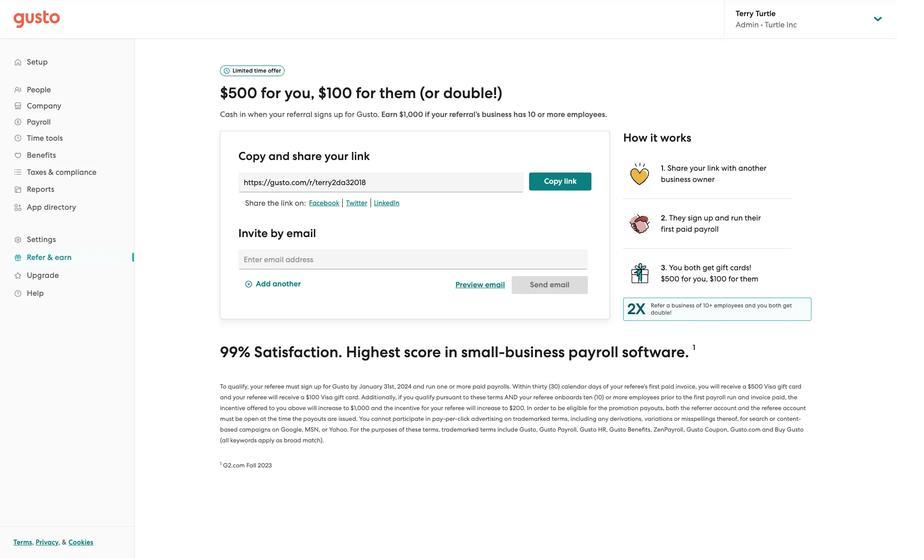 Task type: locate. For each thing, give the bounding box(es) containing it.
0 vertical spatial copy
[[239, 149, 266, 163]]

1 vertical spatial more
[[457, 383, 471, 390]]

your down (or
[[432, 110, 448, 119]]

variations
[[645, 415, 673, 422]]

& for compliance
[[48, 168, 54, 177]]

0 vertical spatial terms,
[[552, 415, 569, 422]]

(all
[[220, 437, 229, 444]]

1 horizontal spatial receive
[[722, 383, 742, 390]]

the up any
[[599, 404, 608, 411]]

. left they
[[666, 213, 668, 222]]

0 vertical spatial employees
[[715, 302, 744, 309]]

& inside dropdown button
[[48, 168, 54, 177]]

participate
[[393, 415, 424, 422]]

0 horizontal spatial account
[[714, 404, 737, 411]]

1 horizontal spatial be
[[558, 404, 566, 411]]

$200.
[[510, 404, 526, 411]]

0 vertical spatial .
[[664, 164, 666, 173]]

0 horizontal spatial visa
[[321, 394, 333, 401]]

gift inside 3 . you both get gift cards! $500 for you, $100 for them
[[717, 263, 729, 272]]

terms link
[[13, 539, 32, 547]]

2 horizontal spatial gift
[[778, 383, 788, 390]]

paid up prior
[[662, 383, 675, 390]]

facebook button
[[306, 199, 343, 208]]

to right the order
[[551, 404, 557, 411]]

preview
[[456, 280, 484, 290]]

and left their
[[716, 213, 730, 222]]

1 horizontal spatial incentive
[[395, 404, 420, 411]]

it
[[651, 131, 658, 145]]

0 horizontal spatial get
[[703, 263, 715, 272]]

app
[[27, 203, 42, 212]]

cookies button
[[69, 537, 93, 548]]

business left owner
[[661, 175, 691, 184]]

1 inside 1 . share your link with another business owner
[[661, 164, 664, 173]]

$1,000 down card.
[[351, 404, 370, 411]]

1 horizontal spatial copy
[[544, 177, 563, 186]]

double!
[[651, 309, 672, 316]]

up inside cash in when your referral signs up for gusto. earn $1,000 if your referral's business has 10 or more employees.
[[334, 110, 343, 119]]

to
[[220, 383, 227, 390]]

per-
[[446, 415, 458, 422]]

0 horizontal spatial $500
[[220, 84, 257, 102]]

1 horizontal spatial a
[[667, 302, 671, 309]]

to right prior
[[676, 394, 682, 401]]

card
[[789, 383, 802, 390]]

time up google,
[[279, 415, 291, 422]]

copy inside 'button'
[[544, 177, 563, 186]]

to right the offered
[[269, 404, 275, 411]]

1 horizontal spatial these
[[471, 394, 486, 401]]

share
[[668, 164, 688, 173], [245, 199, 266, 208]]

on
[[505, 415, 512, 422], [272, 426, 279, 433]]

both
[[685, 263, 701, 272], [769, 302, 782, 309], [666, 404, 680, 411]]

3 . you both get gift cards! $500 for you, $100 for them
[[661, 263, 759, 283]]

0 vertical spatial both
[[685, 263, 701, 272]]

gusto down including
[[580, 426, 597, 433]]

1 vertical spatial get
[[784, 302, 793, 309]]

& left "cookies" button
[[62, 539, 67, 547]]

2 vertical spatial of
[[399, 426, 405, 433]]

including
[[571, 415, 597, 422]]

1 vertical spatial sign
[[301, 383, 313, 390]]

link inside 'button'
[[565, 177, 577, 186]]

1 horizontal spatial in
[[426, 415, 431, 422]]

terms, up payroll,
[[552, 415, 569, 422]]

. right an illustration of a gift image
[[666, 263, 668, 272]]

click
[[458, 415, 470, 422]]

coupon,
[[705, 426, 729, 433]]

0 vertical spatial first
[[661, 225, 675, 234]]

refer up 'double!'
[[651, 302, 665, 309]]

first down 2
[[661, 225, 675, 234]]

1 right an illustration of a heart image
[[661, 164, 664, 173]]

. inside the 2 . they sign up and run their first paid payroll
[[666, 213, 668, 222]]

on up include
[[505, 415, 512, 422]]

turtle right •
[[765, 20, 785, 29]]

both inside 3 . you both get gift cards! $500 for you, $100 for them
[[685, 263, 701, 272]]

employees inside to qualify, your referee must sign up for gusto by january 31st, 2024 and run one or more paid payrolls. within thirty (30) calendar days of your referee's first paid invoice, you will receive a $500 visa gift card and your referee will receive a $100 visa gift card. additionally, if you qualify pursuant to these terms and your referee onboards ten (10) or more employees prior to the first payroll run and invoice paid, the incentive offered to you above will increase to $1,000 and the incentive for your referee will increase to $200. in order to be eligible for the promotion payouts, both the referrer account and the referee account must be open at the time the payouts are issued. you cannot participate in pay-per-click advertising on trademarked terms, including any derivations, variations or misspellings thereof, for search or content- based campaigns on google, msn, or yahoo. for the purposes of these terms, trademarked terms include gusto, gusto payroll, gusto hr, gusto benefits, zenpayroll, gusto coupon, gusto.com and buy gusto (all keywords apply as broad match).
[[630, 394, 660, 401]]

your inside cash in when your referral signs up for gusto. earn $1,000 if your referral's business has 10 or more employees.
[[269, 110, 285, 119]]

must up the based
[[220, 415, 234, 422]]

your up owner
[[690, 164, 706, 173]]

1 horizontal spatial another
[[739, 164, 767, 173]]

content-
[[778, 415, 802, 422]]

add
[[256, 279, 271, 289]]

1 horizontal spatial increase
[[477, 404, 501, 411]]

of right days
[[604, 383, 609, 390]]

1 vertical spatial both
[[769, 302, 782, 309]]

trademarked down click
[[442, 426, 479, 433]]

them down the cards!
[[741, 274, 759, 283]]

will
[[711, 383, 720, 390], [268, 394, 278, 401], [308, 404, 317, 411], [467, 404, 476, 411]]

be down onboards
[[558, 404, 566, 411]]

2 account from the left
[[784, 404, 806, 411]]

the down above
[[293, 415, 302, 422]]

you right "3" at the top
[[670, 263, 683, 272]]

referee's
[[625, 383, 648, 390]]

double!)
[[444, 84, 503, 102]]

1 horizontal spatial ,
[[58, 539, 60, 547]]

0 horizontal spatial gift
[[335, 394, 344, 401]]

gusto down content-
[[787, 426, 804, 433]]

privacy link
[[36, 539, 58, 547]]

0 vertical spatial trademarked
[[513, 415, 551, 422]]

score
[[404, 343, 441, 361]]

incentive
[[220, 404, 246, 411], [395, 404, 420, 411]]

0 horizontal spatial employees
[[630, 394, 660, 401]]

you inside to qualify, your referee must sign up for gusto by january 31st, 2024 and run one or more paid payrolls. within thirty (30) calendar days of your referee's first paid invoice, you will receive a $500 visa gift card and your referee will receive a $100 visa gift card. additionally, if you qualify pursuant to these terms and your referee onboards ten (10) or more employees prior to the first payroll run and invoice paid, the incentive offered to you above will increase to $1,000 and the incentive for your referee will increase to $200. in order to be eligible for the promotion payouts, both the referrer account and the referee account must be open at the time the payouts are issued. you cannot participate in pay-per-click advertising on trademarked terms, including any derivations, variations or misspellings thereof, for search or content- based campaigns on google, msn, or yahoo. for the purposes of these terms, trademarked terms include gusto, gusto payroll, gusto hr, gusto benefits, zenpayroll, gusto coupon, gusto.com and buy gusto (all keywords apply as broad match).
[[359, 415, 370, 422]]

more right 10 on the top of page
[[547, 110, 566, 119]]

gusto
[[333, 383, 349, 390], [540, 426, 557, 433], [580, 426, 597, 433], [610, 426, 627, 433], [687, 426, 704, 433], [787, 426, 804, 433]]

up inside to qualify, your referee must sign up for gusto by january 31st, 2024 and run one or more paid payrolls. within thirty (30) calendar days of your referee's first paid invoice, you will receive a $500 visa gift card and your referee will receive a $100 visa gift card. additionally, if you qualify pursuant to these terms and your referee onboards ten (10) or more employees prior to the first payroll run and invoice paid, the incentive offered to you above will increase to $1,000 and the incentive for your referee will increase to $200. in order to be eligible for the promotion payouts, both the referrer account and the referee account must be open at the time the payouts are issued. you cannot participate in pay-per-click advertising on trademarked terms, including any derivations, variations or misspellings thereof, for search or content- based campaigns on google, msn, or yahoo. for the purposes of these terms, trademarked terms include gusto, gusto payroll, gusto hr, gusto benefits, zenpayroll, gusto coupon, gusto.com and buy gusto (all keywords apply as broad match).
[[314, 383, 322, 390]]

0 vertical spatial payroll
[[695, 225, 719, 234]]

1 vertical spatial by
[[351, 383, 358, 390]]

purposes
[[372, 426, 398, 433]]

0 horizontal spatial by
[[271, 226, 284, 240]]

1 vertical spatial them
[[741, 274, 759, 283]]

pursuant
[[437, 394, 462, 401]]

1 vertical spatial a
[[743, 383, 747, 390]]

0 horizontal spatial paid
[[473, 383, 486, 390]]

visa up paid, on the bottom
[[765, 383, 777, 390]]

payroll up 3 . you both get gift cards! $500 for you, $100 for them
[[695, 225, 719, 234]]

0 vertical spatial you
[[670, 263, 683, 272]]

1 vertical spatial up
[[704, 213, 714, 222]]

2x list
[[624, 149, 812, 321]]

you, up referral
[[285, 84, 315, 102]]

0 vertical spatial these
[[471, 394, 486, 401]]

first up referrer
[[694, 394, 705, 401]]

and down 'additionally,'
[[371, 404, 383, 411]]

2 vertical spatial more
[[613, 394, 628, 401]]

2 horizontal spatial paid
[[677, 225, 693, 234]]

an illustration of a handshake image
[[629, 212, 652, 235]]

1 vertical spatial $500
[[661, 274, 680, 283]]

gusto down derivations,
[[610, 426, 627, 433]]

gift left card.
[[335, 394, 344, 401]]

1 , from the left
[[32, 539, 34, 547]]

. right an illustration of a heart image
[[664, 164, 666, 173]]

list
[[0, 82, 134, 302]]

link inside 1 . share your link with another business owner
[[708, 164, 720, 173]]

1 left g2.com
[[220, 461, 222, 467]]

$100 up signs
[[319, 84, 352, 102]]

and down the cards!
[[745, 302, 756, 309]]

business up 'double!'
[[672, 302, 695, 309]]

run up thereof,
[[728, 394, 737, 401]]

0 vertical spatial 1
[[661, 164, 664, 173]]

if down (or
[[425, 110, 430, 119]]

cannot
[[371, 415, 391, 422]]

share inside 1 . share your link with another business owner
[[668, 164, 688, 173]]

share
[[293, 149, 322, 163]]

None field
[[239, 173, 524, 192]]

advertising
[[472, 415, 503, 422]]

1 vertical spatial .
[[666, 213, 668, 222]]

1 vertical spatial time
[[279, 415, 291, 422]]

, left privacy link
[[32, 539, 34, 547]]

card.
[[346, 394, 360, 401]]

compliance
[[56, 168, 97, 177]]

sign inside the 2 . they sign up and run their first paid payroll
[[688, 213, 703, 222]]

sign inside to qualify, your referee must sign up for gusto by january 31st, 2024 and run one or more paid payrolls. within thirty (30) calendar days of your referee's first paid invoice, you will receive a $500 visa gift card and your referee will receive a $100 visa gift card. additionally, if you qualify pursuant to these terms and your referee onboards ten (10) or more employees prior to the first payroll run and invoice paid, the incentive offered to you above will increase to $1,000 and the incentive for your referee will increase to $200. in order to be eligible for the promotion payouts, both the referrer account and the referee account must be open at the time the payouts are issued. you cannot participate in pay-per-click advertising on trademarked terms, including any derivations, variations or misspellings thereof, for search or content- based campaigns on google, msn, or yahoo. for the purposes of these terms, trademarked terms include gusto, gusto payroll, gusto hr, gusto benefits, zenpayroll, gusto coupon, gusto.com and buy gusto (all keywords apply as broad match).
[[301, 383, 313, 390]]

share down works
[[668, 164, 688, 173]]

to down and
[[503, 404, 508, 411]]

0 vertical spatial in
[[240, 110, 246, 119]]

and
[[269, 149, 290, 163], [716, 213, 730, 222], [745, 302, 756, 309], [413, 383, 425, 390], [220, 394, 231, 401], [739, 394, 750, 401], [371, 404, 383, 411], [739, 404, 750, 411], [763, 426, 774, 433]]

payroll inside the 2 . they sign up and run their first paid payroll
[[695, 225, 719, 234]]

them up earn
[[380, 84, 416, 102]]

terms,
[[552, 415, 569, 422], [423, 426, 440, 433]]

1 vertical spatial these
[[406, 426, 422, 433]]

a up 'double!'
[[667, 302, 671, 309]]

highest
[[346, 343, 401, 361]]

0 horizontal spatial first
[[650, 383, 660, 390]]

1 horizontal spatial you,
[[694, 274, 708, 283]]

refer for refer & earn
[[27, 253, 45, 262]]

1 vertical spatial you,
[[694, 274, 708, 283]]

first right referee's
[[650, 383, 660, 390]]

sign up above
[[301, 383, 313, 390]]

1 account from the left
[[714, 404, 737, 411]]

by inside to qualify, your referee must sign up for gusto by january 31st, 2024 and run one or more paid payrolls. within thirty (30) calendar days of your referee's first paid invoice, you will receive a $500 visa gift card and your referee will receive a $100 visa gift card. additionally, if you qualify pursuant to these terms and your referee onboards ten (10) or more employees prior to the first payroll run and invoice paid, the incentive offered to you above will increase to $1,000 and the incentive for your referee will increase to $200. in order to be eligible for the promotion payouts, both the referrer account and the referee account must be open at the time the payouts are issued. you cannot participate in pay-per-click advertising on trademarked terms, including any derivations, variations or misspellings thereof, for search or content- based campaigns on google, msn, or yahoo. for the purposes of these terms, trademarked terms include gusto, gusto payroll, gusto hr, gusto benefits, zenpayroll, gusto coupon, gusto.com and buy gusto (all keywords apply as broad match).
[[351, 383, 358, 390]]

broad
[[284, 437, 301, 444]]

gift
[[717, 263, 729, 272], [778, 383, 788, 390], [335, 394, 344, 401]]

taxes & compliance button
[[9, 164, 125, 180]]

run
[[732, 213, 743, 222], [426, 383, 436, 390], [728, 394, 737, 401]]

2 vertical spatial $100
[[306, 394, 320, 401]]

referral
[[287, 110, 313, 119]]

must up above
[[286, 383, 300, 390]]

in inside to qualify, your referee must sign up for gusto by january 31st, 2024 and run one or more paid payrolls. within thirty (30) calendar days of your referee's first paid invoice, you will receive a $500 visa gift card and your referee will receive a $100 visa gift card. additionally, if you qualify pursuant to these terms and your referee onboards ten (10) or more employees prior to the first payroll run and invoice paid, the incentive offered to you above will increase to $1,000 and the incentive for your referee will increase to $200. in order to be eligible for the promotion payouts, both the referrer account and the referee account must be open at the time the payouts are issued. you cannot participate in pay-per-click advertising on trademarked terms, including any derivations, variations or misspellings thereof, for search or content- based campaigns on google, msn, or yahoo. for the purposes of these terms, trademarked terms include gusto, gusto payroll, gusto hr, gusto benefits, zenpayroll, gusto coupon, gusto.com and buy gusto (all keywords apply as broad match).
[[426, 415, 431, 422]]

$500 up invoice
[[748, 383, 763, 390]]

of inside refer a business of 10+ employees and you both get double!
[[697, 302, 702, 309]]

inc
[[787, 20, 797, 29]]

1 increase from the left
[[318, 404, 342, 411]]

0 vertical spatial gift
[[717, 263, 729, 272]]

0 vertical spatial refer
[[27, 253, 45, 262]]

0 horizontal spatial 1
[[220, 461, 222, 467]]

email inside button
[[486, 280, 505, 290]]

1 inside 1 g2.com fall 2023
[[220, 461, 222, 467]]

terms
[[488, 394, 503, 401], [481, 426, 496, 433]]

2 vertical spatial both
[[666, 404, 680, 411]]

list containing people
[[0, 82, 134, 302]]

. inside 1 . share your link with another business owner
[[664, 164, 666, 173]]

for inside cash in when your referral signs up for gusto. earn $1,000 if your referral's business has 10 or more employees.
[[345, 110, 355, 119]]

0 horizontal spatial these
[[406, 426, 422, 433]]

$100
[[319, 84, 352, 102], [710, 274, 727, 283], [306, 394, 320, 401]]

2 vertical spatial $500
[[748, 383, 763, 390]]

owner
[[693, 175, 715, 184]]

with
[[722, 164, 737, 173]]

0 vertical spatial $1,000
[[400, 110, 423, 119]]

payroll up days
[[569, 343, 619, 361]]

or right msn,
[[322, 426, 328, 433]]

misspellings
[[682, 415, 716, 422]]

another right with
[[739, 164, 767, 173]]

0 vertical spatial time
[[254, 67, 267, 74]]

link
[[351, 149, 370, 163], [708, 164, 720, 173], [565, 177, 577, 186], [281, 199, 293, 208]]

refer inside the gusto navigation element
[[27, 253, 45, 262]]

referee
[[265, 383, 284, 390], [247, 394, 267, 401], [534, 394, 554, 401], [445, 404, 465, 411], [762, 404, 782, 411]]

0 horizontal spatial them
[[380, 84, 416, 102]]

1 horizontal spatial up
[[334, 110, 343, 119]]

twitter button
[[343, 199, 371, 208]]

0 vertical spatial more
[[547, 110, 566, 119]]

onboards
[[555, 394, 582, 401]]

payroll up referrer
[[706, 394, 726, 401]]

refer inside refer a business of 10+ employees and you both get double!
[[651, 302, 665, 309]]

gusto.com
[[731, 426, 761, 433]]

1 vertical spatial 1
[[693, 343, 696, 352]]

if inside to qualify, your referee must sign up for gusto by january 31st, 2024 and run one or more paid payrolls. within thirty (30) calendar days of your referee's first paid invoice, you will receive a $500 visa gift card and your referee will receive a $100 visa gift card. additionally, if you qualify pursuant to these terms and your referee onboards ten (10) or more employees prior to the first payroll run and invoice paid, the incentive offered to you above will increase to $1,000 and the incentive for your referee will increase to $200. in order to be eligible for the promotion payouts, both the referrer account and the referee account must be open at the time the payouts are issued. you cannot participate in pay-per-click advertising on trademarked terms, including any derivations, variations or misspellings thereof, for search or content- based campaigns on google, msn, or yahoo. for the purposes of these terms, trademarked terms include gusto, gusto payroll, gusto hr, gusto benefits, zenpayroll, gusto coupon, gusto.com and buy gusto (all keywords apply as broad match).
[[399, 394, 402, 401]]

linkedin button
[[371, 199, 403, 208]]

increase up advertising
[[477, 404, 501, 411]]

gusto down misspellings
[[687, 426, 704, 433]]

1 incentive from the left
[[220, 404, 246, 411]]

limited
[[233, 67, 253, 74]]

10
[[528, 110, 536, 119]]

them inside 3 . you both get gift cards! $500 for you, $100 for them
[[741, 274, 759, 283]]

1 for 1 . share your link with another business owner
[[661, 164, 664, 173]]

1 vertical spatial of
[[604, 383, 609, 390]]

both inside to qualify, your referee must sign up for gusto by january 31st, 2024 and run one or more paid payrolls. within thirty (30) calendar days of your referee's first paid invoice, you will receive a $500 visa gift card and your referee will receive a $100 visa gift card. additionally, if you qualify pursuant to these terms and your referee onboards ten (10) or more employees prior to the first payroll run and invoice paid, the incentive offered to you above will increase to $1,000 and the incentive for your referee will increase to $200. in order to be eligible for the promotion payouts, both the referrer account and the referee account must be open at the time the payouts are issued. you cannot participate in pay-per-click advertising on trademarked terms, including any derivations, variations or misspellings thereof, for search or content- based campaigns on google, msn, or yahoo. for the purposes of these terms, trademarked terms include gusto, gusto payroll, gusto hr, gusto benefits, zenpayroll, gusto coupon, gusto.com and buy gusto (all keywords apply as broad match).
[[666, 404, 680, 411]]

terry
[[736, 9, 754, 18]]

you, up 10+
[[694, 274, 708, 283]]

payroll
[[27, 117, 51, 126]]

run inside the 2 . they sign up and run their first paid payroll
[[732, 213, 743, 222]]

1 for 1 g2.com fall 2023
[[220, 461, 222, 467]]

$500 inside to qualify, your referee must sign up for gusto by january 31st, 2024 and run one or more paid payrolls. within thirty (30) calendar days of your referee's first paid invoice, you will receive a $500 visa gift card and your referee will receive a $100 visa gift card. additionally, if you qualify pursuant to these terms and your referee onboards ten (10) or more employees prior to the first payroll run and invoice paid, the incentive offered to you above will increase to $1,000 and the incentive for your referee will increase to $200. in order to be eligible for the promotion payouts, both the referrer account and the referee account must be open at the time the payouts are issued. you cannot participate in pay-per-click advertising on trademarked terms, including any derivations, variations or misspellings thereof, for search or content- based campaigns on google, msn, or yahoo. for the purposes of these terms, trademarked terms include gusto, gusto payroll, gusto hr, gusto benefits, zenpayroll, gusto coupon, gusto.com and buy gusto (all keywords apply as broad match).
[[748, 383, 763, 390]]

10+
[[704, 302, 713, 309]]

1 vertical spatial $1,000
[[351, 404, 370, 411]]

1 horizontal spatial visa
[[765, 383, 777, 390]]

$100 up 10+
[[710, 274, 727, 283]]

qualify,
[[228, 383, 249, 390]]

home image
[[13, 10, 60, 28]]

1 vertical spatial email
[[486, 280, 505, 290]]

directory
[[44, 203, 76, 212]]

0 horizontal spatial in
[[240, 110, 246, 119]]

a up above
[[301, 394, 305, 401]]

0 horizontal spatial increase
[[318, 404, 342, 411]]

incentive up the participate
[[395, 404, 420, 411]]

linkedin
[[374, 199, 400, 207]]

any
[[598, 415, 609, 422]]

2023
[[258, 462, 272, 469]]

if down 2024
[[399, 394, 402, 401]]

1 horizontal spatial refer
[[651, 302, 665, 309]]

& left the earn
[[47, 253, 53, 262]]

increase up are
[[318, 404, 342, 411]]

0 horizontal spatial ,
[[32, 539, 34, 547]]

you, inside 3 . you both get gift cards! $500 for you, $100 for them
[[694, 274, 708, 283]]

1 vertical spatial refer
[[651, 302, 665, 309]]

1 vertical spatial &
[[47, 253, 53, 262]]

in
[[240, 110, 246, 119], [445, 343, 458, 361], [426, 415, 431, 422]]

up right they
[[704, 213, 714, 222]]

& for earn
[[47, 253, 53, 262]]

account up content-
[[784, 404, 806, 411]]

2 vertical spatial .
[[666, 263, 668, 272]]

paid down they
[[677, 225, 693, 234]]

your right when at top
[[269, 110, 285, 119]]

3
[[661, 263, 666, 273]]

1 horizontal spatial paid
[[662, 383, 675, 390]]

copy for copy and share your link
[[239, 149, 266, 163]]

0 vertical spatial run
[[732, 213, 743, 222]]

2 horizontal spatial 1
[[693, 343, 696, 352]]

employees up payouts, on the bottom right
[[630, 394, 660, 401]]

2 horizontal spatial in
[[445, 343, 458, 361]]

1 horizontal spatial $1,000
[[400, 110, 423, 119]]

and down to
[[220, 394, 231, 401]]

calendar
[[562, 383, 587, 390]]

the right at
[[268, 415, 277, 422]]

and inside the 2 . they sign up and run their first paid payroll
[[716, 213, 730, 222]]

more up promotion
[[613, 394, 628, 401]]

account up thereof,
[[714, 404, 737, 411]]

, left cookies
[[58, 539, 60, 547]]

$500 down limited
[[220, 84, 257, 102]]

2 horizontal spatial $500
[[748, 383, 763, 390]]

at
[[260, 415, 266, 422]]

both inside refer a business of 10+ employees and you both get double!
[[769, 302, 782, 309]]

employees inside refer a business of 10+ employees and you both get double!
[[715, 302, 744, 309]]

terms down advertising
[[481, 426, 496, 433]]

1 horizontal spatial by
[[351, 383, 358, 390]]

email right preview
[[486, 280, 505, 290]]

run left one
[[426, 383, 436, 390]]

terms, down pay-
[[423, 426, 440, 433]]

an illustration of a gift image
[[629, 262, 652, 284]]

gift left the cards!
[[717, 263, 729, 272]]

invite
[[239, 226, 268, 240]]

2 horizontal spatial more
[[613, 394, 628, 401]]

. for 2
[[666, 213, 668, 222]]

you
[[758, 302, 768, 309], [699, 383, 709, 390], [404, 394, 414, 401], [276, 404, 287, 411]]

or up zenpayroll, at the right of the page
[[675, 415, 680, 422]]

0 vertical spatial sign
[[688, 213, 703, 222]]

1 vertical spatial on
[[272, 426, 279, 433]]

and left share
[[269, 149, 290, 163]]

copy
[[239, 149, 266, 163], [544, 177, 563, 186]]

the
[[268, 199, 279, 208], [684, 394, 693, 401], [789, 394, 798, 401], [384, 404, 393, 411], [599, 404, 608, 411], [681, 404, 690, 411], [751, 404, 761, 411], [268, 415, 277, 422], [293, 415, 302, 422], [361, 426, 370, 433]]

on up the as in the bottom left of the page
[[272, 426, 279, 433]]

0 vertical spatial visa
[[765, 383, 777, 390]]

refer & earn link
[[9, 249, 125, 265]]

terms down payrolls.
[[488, 394, 503, 401]]

0 horizontal spatial a
[[301, 394, 305, 401]]

for
[[350, 426, 359, 433]]

$500 inside 3 . you both get gift cards! $500 for you, $100 for them
[[661, 274, 680, 283]]

1 horizontal spatial $500
[[661, 274, 680, 283]]

2 vertical spatial up
[[314, 383, 322, 390]]

1 vertical spatial be
[[235, 415, 243, 422]]

preview email
[[456, 280, 505, 290]]

and left the buy
[[763, 426, 774, 433]]

1 vertical spatial employees
[[630, 394, 660, 401]]

1 vertical spatial receive
[[279, 394, 299, 401]]



Task type: vqa. For each thing, say whether or not it's contained in the screenshot.
the topmost THE TO
no



Task type: describe. For each thing, give the bounding box(es) containing it.
0 vertical spatial if
[[425, 110, 430, 119]]

your right share
[[325, 149, 349, 163]]

cash
[[220, 110, 238, 119]]

app directory link
[[9, 199, 125, 215]]

and inside refer a business of 10+ employees and you both get double!
[[745, 302, 756, 309]]

$1,000 inside to qualify, your referee must sign up for gusto by january 31st, 2024 and run one or more paid payrolls. within thirty (30) calendar days of your referee's first paid invoice, you will receive a $500 visa gift card and your referee will receive a $100 visa gift card. additionally, if you qualify pursuant to these terms and your referee onboards ten (10) or more employees prior to the first payroll run and invoice paid, the incentive offered to you above will increase to $1,000 and the incentive for your referee will increase to $200. in order to be eligible for the promotion payouts, both the referrer account and the referee account must be open at the time the payouts are issued. you cannot participate in pay-per-click advertising on trademarked terms, including any derivations, variations or misspellings thereof, for search or content- based campaigns on google, msn, or yahoo. for the purposes of these terms, trademarked terms include gusto, gusto payroll, gusto hr, gusto benefits, zenpayroll, gusto coupon, gusto.com and buy gusto (all keywords apply as broad match).
[[351, 404, 370, 411]]

your up pay-
[[431, 404, 444, 411]]

0 horizontal spatial time
[[254, 67, 267, 74]]

time inside to qualify, your referee must sign up for gusto by january 31st, 2024 and run one or more paid payrolls. within thirty (30) calendar days of your referee's first paid invoice, you will receive a $500 visa gift card and your referee will receive a $100 visa gift card. additionally, if you qualify pursuant to these terms and your referee onboards ten (10) or more employees prior to the first payroll run and invoice paid, the incentive offered to you above will increase to $1,000 and the incentive for your referee will increase to $200. in order to be eligible for the promotion payouts, both the referrer account and the referee account must be open at the time the payouts are issued. you cannot participate in pay-per-click advertising on trademarked terms, including any derivations, variations or misspellings thereof, for search or content- based campaigns on google, msn, or yahoo. for the purposes of these terms, trademarked terms include gusto, gusto payroll, gusto hr, gusto benefits, zenpayroll, gusto coupon, gusto.com and buy gusto (all keywords apply as broad match).
[[279, 415, 291, 422]]

copy link button
[[530, 173, 592, 190]]

you inside 3 . you both get gift cards! $500 for you, $100 for them
[[670, 263, 683, 272]]

1 inside "99% satisfaction. highest score in small-business payroll software. 1"
[[693, 343, 696, 352]]

0 vertical spatial by
[[271, 226, 284, 240]]

or right (10)
[[606, 394, 612, 401]]

above
[[288, 404, 306, 411]]

help link
[[9, 285, 125, 301]]

paid,
[[773, 394, 787, 401]]

order
[[534, 404, 549, 411]]

one
[[437, 383, 448, 390]]

0 vertical spatial email
[[287, 226, 316, 240]]

2 . they sign up and run their first paid payroll
[[661, 213, 761, 234]]

gusto right gusto,
[[540, 426, 557, 433]]

admin
[[736, 20, 759, 29]]

1 horizontal spatial of
[[604, 383, 609, 390]]

open
[[244, 415, 259, 422]]

copy for copy link
[[544, 177, 563, 186]]

0 vertical spatial must
[[286, 383, 300, 390]]

you inside refer a business of 10+ employees and you both get double!
[[758, 302, 768, 309]]

0 horizontal spatial you,
[[285, 84, 315, 102]]

small-
[[462, 343, 505, 361]]

has
[[514, 110, 526, 119]]

ten
[[584, 394, 593, 401]]

invoice,
[[676, 383, 697, 390]]

time tools button
[[9, 130, 125, 146]]

as
[[276, 437, 283, 444]]

1 horizontal spatial on
[[505, 415, 512, 422]]

msn,
[[305, 426, 320, 433]]

terry turtle admin • turtle inc
[[736, 9, 797, 29]]

cash in when your referral signs up for gusto. earn $1,000 if your referral's business has 10 or more employees.
[[220, 110, 608, 119]]

•
[[761, 20, 763, 29]]

benefits link
[[9, 147, 125, 163]]

. for 1
[[664, 164, 666, 173]]

2 vertical spatial run
[[728, 394, 737, 401]]

(10)
[[595, 394, 605, 401]]

earn
[[55, 253, 72, 262]]

privacy
[[36, 539, 58, 547]]

$100 inside to qualify, your referee must sign up for gusto by january 31st, 2024 and run one or more paid payrolls. within thirty (30) calendar days of your referee's first paid invoice, you will receive a $500 visa gift card and your referee will receive a $100 visa gift card. additionally, if you qualify pursuant to these terms and your referee onboards ten (10) or more employees prior to the first payroll run and invoice paid, the incentive offered to you above will increase to $1,000 and the incentive for your referee will increase to $200. in order to be eligible for the promotion payouts, both the referrer account and the referee account must be open at the time the payouts are issued. you cannot participate in pay-per-click advertising on trademarked terms, including any derivations, variations or misspellings thereof, for search or content- based campaigns on google, msn, or yahoo. for the purposes of these terms, trademarked terms include gusto, gusto payroll, gusto hr, gusto benefits, zenpayroll, gusto coupon, gusto.com and buy gusto (all keywords apply as broad match).
[[306, 394, 320, 401]]

31st,
[[384, 383, 396, 390]]

business left "has"
[[482, 110, 512, 119]]

gusto,
[[520, 426, 538, 433]]

1 vertical spatial run
[[426, 383, 436, 390]]

and up thereof,
[[739, 404, 750, 411]]

benefits,
[[628, 426, 653, 433]]

business inside refer a business of 10+ employees and you both get double!
[[672, 302, 695, 309]]

satisfaction.
[[254, 343, 343, 361]]

reports
[[27, 185, 54, 194]]

0 horizontal spatial must
[[220, 415, 234, 422]]

time
[[27, 134, 44, 143]]

additionally,
[[362, 394, 397, 401]]

people button
[[9, 82, 125, 98]]

share the link on: facebook
[[245, 199, 340, 208]]

the up search
[[751, 404, 761, 411]]

2 incentive from the left
[[395, 404, 420, 411]]

google,
[[281, 426, 304, 433]]

settings
[[27, 235, 56, 244]]

2 increase from the left
[[477, 404, 501, 411]]

get inside 3 . you both get gift cards! $500 for you, $100 for them
[[703, 263, 715, 272]]

the left on:
[[268, 199, 279, 208]]

software.
[[623, 343, 690, 361]]

or right one
[[449, 383, 455, 390]]

invoice
[[751, 394, 771, 401]]

settings link
[[9, 231, 125, 248]]

payroll,
[[558, 426, 579, 433]]

twitter
[[346, 199, 368, 207]]

taxes
[[27, 168, 46, 177]]

$500 for you, $100 for them (or double!)
[[220, 84, 503, 102]]

first inside the 2 . they sign up and run their first paid payroll
[[661, 225, 675, 234]]

the left referrer
[[681, 404, 690, 411]]

referrer
[[692, 404, 713, 411]]

time tools
[[27, 134, 63, 143]]

payrolls.
[[487, 383, 511, 390]]

gusto navigation element
[[0, 39, 134, 317]]

paid inside the 2 . they sign up and run their first paid payroll
[[677, 225, 693, 234]]

gusto up card.
[[333, 383, 349, 390]]

1 vertical spatial first
[[650, 383, 660, 390]]

payouts,
[[640, 404, 665, 411]]

the down invoice, on the right of the page
[[684, 394, 693, 401]]

are
[[328, 415, 337, 422]]

0 vertical spatial be
[[558, 404, 566, 411]]

and up qualify
[[413, 383, 425, 390]]

(or
[[420, 84, 440, 102]]

refer a business of 10+ employees and you both get double!
[[651, 302, 793, 316]]

the right for
[[361, 426, 370, 433]]

taxes & compliance
[[27, 168, 97, 177]]

the down card
[[789, 394, 798, 401]]

1 vertical spatial terms
[[481, 426, 496, 433]]

add another
[[256, 279, 301, 289]]

0 horizontal spatial on
[[272, 426, 279, 433]]

they
[[669, 213, 686, 222]]

0 horizontal spatial of
[[399, 426, 405, 433]]

0 horizontal spatial trademarked
[[442, 426, 479, 433]]

thirty
[[533, 383, 548, 390]]

or up the buy
[[770, 415, 776, 422]]

payroll inside to qualify, your referee must sign up for gusto by january 31st, 2024 and run one or more paid payrolls. within thirty (30) calendar days of your referee's first paid invoice, you will receive a $500 visa gift card and your referee will receive a $100 visa gift card. additionally, if you qualify pursuant to these terms and your referee onboards ten (10) or more employees prior to the first payroll run and invoice paid, the incentive offered to you above will increase to $1,000 and the incentive for your referee will increase to $200. in order to be eligible for the promotion payouts, both the referrer account and the referee account must be open at the time the payouts are issued. you cannot participate in pay-per-click advertising on trademarked terms, including any derivations, variations or misspellings thereof, for search or content- based campaigns on google, msn, or yahoo. for the purposes of these terms, trademarked terms include gusto, gusto payroll, gusto hr, gusto benefits, zenpayroll, gusto coupon, gusto.com and buy gusto (all keywords apply as broad match).
[[706, 394, 726, 401]]

Enter email address email field
[[239, 250, 588, 269]]

apply
[[258, 437, 275, 444]]

up for employees.
[[334, 110, 343, 119]]

january
[[359, 383, 383, 390]]

a inside refer a business of 10+ employees and you both get double!
[[667, 302, 671, 309]]

your right qualify,
[[250, 383, 263, 390]]

preview email button
[[456, 276, 505, 294]]

company
[[27, 101, 61, 110]]

qualify
[[415, 394, 435, 401]]

0 horizontal spatial terms,
[[423, 426, 440, 433]]

1 vertical spatial in
[[445, 343, 458, 361]]

module__icon___go7vc image
[[245, 281, 252, 288]]

to qualify, your referee must sign up for gusto by january 31st, 2024 and run one or more paid payrolls. within thirty (30) calendar days of your referee's first paid invoice, you will receive a $500 visa gift card and your referee will receive a $100 visa gift card. additionally, if you qualify pursuant to these terms and your referee onboards ten (10) or more employees prior to the first payroll run and invoice paid, the incentive offered to you above will increase to $1,000 and the incentive for your referee will increase to $200. in order to be eligible for the promotion payouts, both the referrer account and the referee account must be open at the time the payouts are issued. you cannot participate in pay-per-click advertising on trademarked terms, including any derivations, variations or misspellings thereof, for search or content- based campaigns on google, msn, or yahoo. for the purposes of these terms, trademarked terms include gusto, gusto payroll, gusto hr, gusto benefits, zenpayroll, gusto coupon, gusto.com and buy gusto (all keywords apply as broad match).
[[220, 383, 806, 444]]

employees.
[[567, 110, 608, 119]]

0 vertical spatial $500
[[220, 84, 257, 102]]

to up issued.
[[344, 404, 349, 411]]

how it works
[[624, 131, 692, 145]]

up for payrolls.
[[314, 383, 322, 390]]

app directory
[[27, 203, 76, 212]]

your inside 1 . share your link with another business owner
[[690, 164, 706, 173]]

keywords
[[230, 437, 257, 444]]

1 vertical spatial payroll
[[569, 343, 619, 361]]

1 horizontal spatial more
[[547, 110, 566, 119]]

2 vertical spatial &
[[62, 539, 67, 547]]

or right 10 on the top of page
[[538, 110, 545, 119]]

setup link
[[9, 54, 125, 70]]

to right pursuant
[[463, 394, 469, 401]]

get inside refer a business of 10+ employees and you both get double!
[[784, 302, 793, 309]]

and
[[505, 394, 518, 401]]

your down within
[[520, 394, 532, 401]]

issued.
[[339, 415, 358, 422]]

1 vertical spatial visa
[[321, 394, 333, 401]]

0 vertical spatial turtle
[[756, 9, 776, 18]]

2 vertical spatial gift
[[335, 394, 344, 401]]

2 , from the left
[[58, 539, 60, 547]]

and left invoice
[[739, 394, 750, 401]]

1 horizontal spatial trademarked
[[513, 415, 551, 422]]

in inside cash in when your referral signs up for gusto. earn $1,000 if your referral's business has 10 or more employees.
[[240, 110, 246, 119]]

another inside button
[[273, 279, 301, 289]]

2 horizontal spatial a
[[743, 383, 747, 390]]

2 vertical spatial a
[[301, 394, 305, 401]]

the up the cannot
[[384, 404, 393, 411]]

your left referee's
[[611, 383, 623, 390]]

0 vertical spatial them
[[380, 84, 416, 102]]

refer for refer a business of 10+ employees and you both get double!
[[651, 302, 665, 309]]

0 vertical spatial $100
[[319, 84, 352, 102]]

setup
[[27, 57, 48, 66]]

0 horizontal spatial more
[[457, 383, 471, 390]]

within
[[513, 383, 531, 390]]

an illustration of a heart image
[[629, 163, 652, 185]]

$100 inside 3 . you both get gift cards! $500 for you, $100 for them
[[710, 274, 727, 283]]

1 vertical spatial gift
[[778, 383, 788, 390]]

0 horizontal spatial share
[[245, 199, 266, 208]]

business up "thirty"
[[505, 343, 565, 361]]

1 horizontal spatial terms,
[[552, 415, 569, 422]]

company button
[[9, 98, 125, 114]]

referral's
[[450, 110, 480, 119]]

2x
[[628, 300, 646, 318]]

2 vertical spatial first
[[694, 394, 705, 401]]

upgrade
[[27, 271, 59, 280]]

. inside 3 . you both get gift cards! $500 for you, $100 for them
[[666, 263, 668, 272]]

reports link
[[9, 181, 125, 197]]

cards!
[[731, 263, 752, 272]]

hr,
[[598, 426, 608, 433]]

1 vertical spatial turtle
[[765, 20, 785, 29]]

business inside 1 . share your link with another business owner
[[661, 175, 691, 184]]

your down qualify,
[[233, 394, 246, 401]]

0 horizontal spatial receive
[[279, 394, 299, 401]]

up inside the 2 . they sign up and run their first paid payroll
[[704, 213, 714, 222]]

another inside 1 . share your link with another business owner
[[739, 164, 767, 173]]

0 vertical spatial terms
[[488, 394, 503, 401]]

2024
[[398, 383, 412, 390]]

signs
[[314, 110, 332, 119]]

0 horizontal spatial be
[[235, 415, 243, 422]]

copy link
[[544, 177, 577, 186]]



